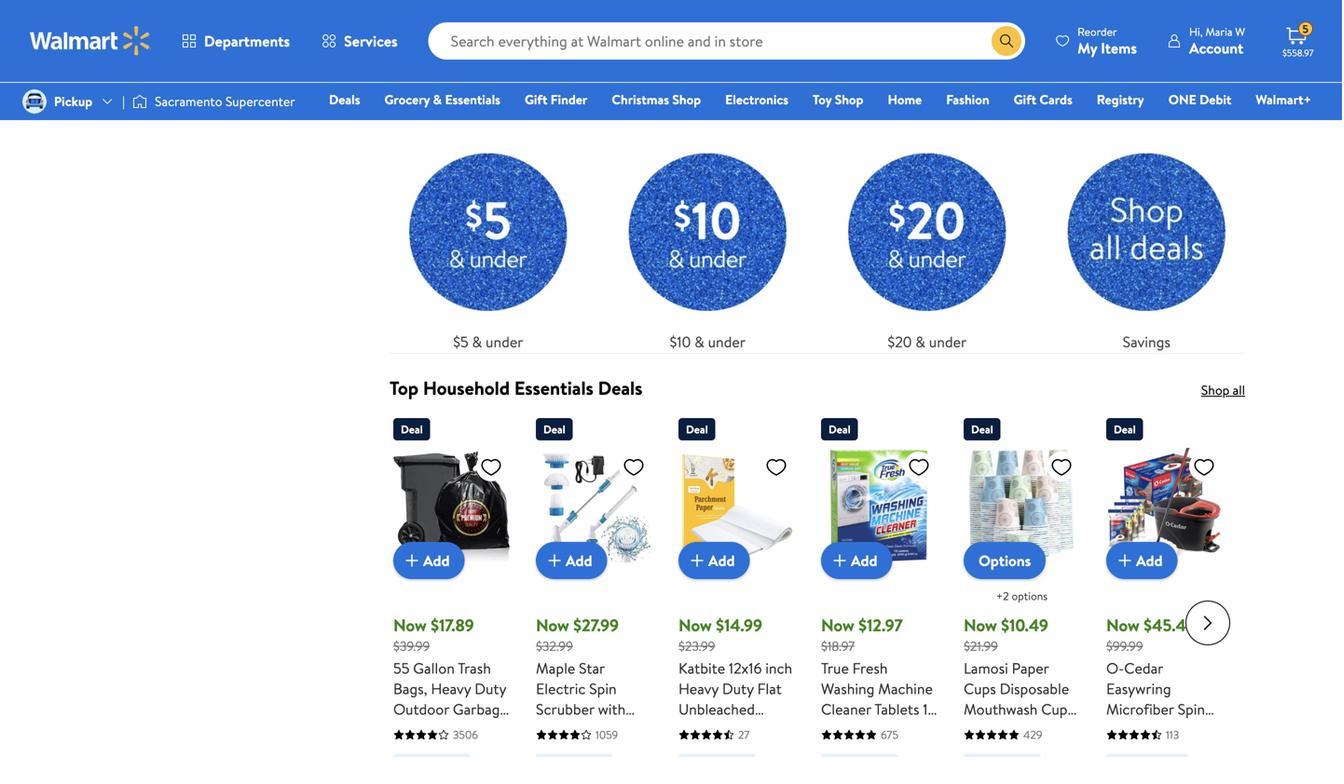 Task type: describe. For each thing, give the bounding box(es) containing it.
grocery & essentials link
[[376, 89, 509, 110]]

reorder
[[1078, 24, 1117, 40]]

$18.97
[[821, 638, 855, 656]]

savings link
[[1048, 134, 1245, 353]]

with
[[598, 700, 626, 720]]

savings
[[1123, 332, 1171, 353]]

0 horizontal spatial cups
[[964, 679, 996, 700]]

oz
[[1049, 720, 1064, 741]]

home
[[888, 90, 922, 109]]

under for $5 & under
[[486, 332, 523, 353]]

items
[[1101, 38, 1137, 58]]

product group containing now $12.97
[[821, 411, 938, 758]]

one debit
[[1169, 90, 1232, 109]]

now for now $10.49
[[964, 615, 997, 638]]

fashion
[[946, 90, 990, 109]]

toy
[[813, 90, 832, 109]]

finder
[[551, 90, 588, 109]]

1059
[[596, 728, 618, 744]]

toy shop link
[[805, 89, 872, 110]]

$32.99
[[536, 638, 573, 656]]

$10.49
[[1001, 615, 1049, 638]]

$10 & under
[[670, 332, 746, 353]]

 image for pickup
[[22, 89, 47, 114]]

now for now $27.99
[[536, 615, 569, 638]]

grocery
[[385, 90, 430, 109]]

essentials for household
[[514, 375, 594, 402]]

inch
[[766, 659, 793, 679]]

deals inside deals link
[[329, 90, 360, 109]]

$45.40
[[1144, 615, 1197, 638]]

product group containing now $45.40
[[1107, 411, 1223, 758]]

now for now $12.97
[[821, 615, 855, 638]]

add for $27.99
[[566, 551, 592, 571]]

electronics
[[725, 90, 789, 109]]

one debit link
[[1160, 89, 1240, 110]]

product group containing now $17.89
[[393, 411, 510, 758]]

55 gallon trash bags, heavy duty outdoor garbage bags (50 count) for commercial, lawn, leaf and contractors image
[[393, 449, 510, 565]]

grocery & essentials
[[385, 90, 501, 109]]

options
[[1012, 589, 1048, 605]]

0 horizontal spatial -
[[855, 720, 861, 741]]

shop by price
[[390, 94, 500, 120]]

now $27.99 $32.99 maple star electric spin scrubber with long handle and cordless sh
[[536, 615, 644, 758]]

bags,
[[393, 679, 427, 700]]

under for $20 & under
[[929, 332, 967, 353]]

o-
[[1107, 659, 1125, 679]]

handle
[[571, 720, 617, 741]]

2 horizontal spatial cups
[[1041, 700, 1074, 720]]

add to favorites list, lamosi paper cups disposable mouthwash cups small cups 3 oz 300 count image
[[1051, 456, 1073, 479]]

add to favorites list, true fresh washing machine cleaner tablets 15 pack - washer cleaner - finally clean all wash machines including he front loader top load image
[[908, 456, 930, 479]]

garbage
[[453, 700, 508, 720]]

for inside now $14.99 $23.99 katbite 12x16 inch heavy duty flat unbleached parchment paper for bak
[[679, 741, 698, 758]]

& for $10
[[695, 332, 705, 353]]

walmart+ link
[[1248, 89, 1320, 110]]

electric
[[536, 679, 586, 700]]

floor
[[1107, 741, 1141, 758]]

home link
[[880, 89, 931, 110]]

true
[[821, 659, 849, 679]]

$558.97
[[1283, 47, 1314, 59]]

count
[[994, 741, 1034, 758]]

gallon
[[413, 659, 455, 679]]

1 horizontal spatial cups
[[1002, 720, 1034, 741]]

1 vertical spatial deals
[[598, 375, 643, 402]]

3
[[1038, 720, 1046, 741]]

toy shop
[[813, 90, 864, 109]]

true fresh washing machine cleaner tablets 15 pack - washer cleaner - finally clean all wash machines including he front loader top load image
[[821, 449, 938, 565]]

star
[[579, 659, 605, 679]]

essentials for &
[[445, 90, 501, 109]]

top household essentials deals
[[390, 375, 643, 402]]

easywring
[[1107, 679, 1171, 700]]

hi, maria w account
[[1189, 24, 1245, 58]]

& for $5
[[472, 332, 482, 353]]

12x16
[[729, 659, 762, 679]]

next slide for product carousel list image
[[1186, 601, 1231, 646]]

christmas
[[612, 90, 669, 109]]

+2
[[997, 589, 1009, 605]]

add button for $12.97
[[821, 543, 893, 580]]

w
[[1236, 24, 1245, 40]]

gift cards link
[[1005, 89, 1081, 110]]

price
[[459, 94, 500, 120]]

& for grocery
[[433, 90, 442, 109]]

long
[[536, 720, 568, 741]]

300
[[964, 741, 990, 758]]

paper inside 'now $10.49 $21.99 lamosi paper cups disposable mouthwash cups small cups 3 oz 300 count'
[[1012, 659, 1049, 679]]

flat
[[757, 679, 782, 700]]

services
[[344, 31, 398, 51]]

$21.99
[[964, 638, 998, 656]]

services button
[[306, 19, 414, 63]]

+2 options
[[997, 589, 1048, 605]]

add to cart image for now $45.40
[[1114, 550, 1136, 573]]

cards
[[1040, 90, 1073, 109]]

$5 & under
[[453, 332, 523, 353]]

tablets
[[875, 700, 920, 720]]

microfiber
[[1107, 700, 1174, 720]]

unbleached
[[679, 700, 755, 720]]

christmas shop link
[[603, 89, 710, 110]]

Walmart Site-Wide search field
[[428, 22, 1026, 60]]

shop right christmas
[[672, 90, 701, 109]]

paper inside now $14.99 $23.99 katbite 12x16 inch heavy duty flat unbleached parchment paper for bak
[[753, 720, 790, 741]]

|
[[122, 92, 125, 110]]

27
[[738, 728, 750, 744]]

bucket
[[1153, 720, 1198, 741]]

account
[[1189, 38, 1244, 58]]

o-cedar easywring microfiber spin mop & bucket floor cleaning system with 3 extra refills image
[[1107, 449, 1223, 565]]

lamosi
[[964, 659, 1008, 679]]

duty inside now $17.89 $39.99 55 gallon trash bags, heavy duty outdoor garbage bags (50 count) for commerc
[[475, 679, 506, 700]]

now $17.89 $39.99 55 gallon trash bags, heavy duty outdoor garbage bags (50 count) for commerc
[[393, 615, 508, 758]]

add to favorites list, o-cedar easywring microfiber spin mop & bucket floor cleaning system with 3 extra refills image
[[1193, 456, 1216, 479]]

add to favorites list, katbite 12x16 inch heavy duty flat unbleached parchment paper for baking, 200pcs image
[[765, 456, 788, 479]]

maple star electric spin scrubber with long handle and cordless shower floor for cleaning tub tile image
[[536, 449, 653, 565]]

cordless
[[536, 741, 592, 758]]

now for now $17.89
[[393, 615, 427, 638]]

(50
[[427, 720, 450, 741]]

christmas shop
[[612, 90, 701, 109]]

holiday feast image
[[405, 0, 1231, 61]]

add for $17.89
[[423, 551, 450, 571]]

& inside now $45.40 $99.99 o-cedar easywring microfiber spin mop & bucket floor clea
[[1139, 720, 1149, 741]]

lamosi paper cups disposable mouthwash cups small cups 3 oz 300 count image
[[964, 449, 1080, 565]]

fashion link
[[938, 89, 998, 110]]

product group containing now $10.49
[[964, 411, 1080, 758]]

15
[[923, 700, 936, 720]]

add button for $14.99
[[679, 543, 750, 580]]

add to cart image
[[686, 550, 708, 573]]

deal for now $12.97
[[829, 422, 851, 438]]

deals link
[[321, 89, 369, 110]]

maria
[[1206, 24, 1233, 40]]

$23.99
[[679, 638, 716, 656]]



Task type: vqa. For each thing, say whether or not it's contained in the screenshot.
top the TV
no



Task type: locate. For each thing, give the bounding box(es) containing it.
1 horizontal spatial heavy
[[679, 679, 719, 700]]

3 deal from the left
[[686, 422, 708, 438]]

deal up the o-cedar easywring microfiber spin mop & bucket floor cleaning system with 3 extra refills image
[[1114, 422, 1136, 438]]

add button for $45.40
[[1107, 543, 1178, 580]]

all
[[1233, 381, 1245, 400]]

1 product group from the left
[[393, 411, 510, 758]]

5 add button from the left
[[1107, 543, 1178, 580]]

$17.89
[[431, 615, 474, 638]]

2 for from the left
[[679, 741, 698, 758]]

add to favorites list, 55 gallon trash bags, heavy duty outdoor garbage bags (50 count) for commercial, lawn, leaf and contractors image
[[480, 456, 502, 479]]

0 horizontal spatial under
[[486, 332, 523, 353]]

3 under from the left
[[929, 332, 967, 353]]

heavy inside now $17.89 $39.99 55 gallon trash bags, heavy duty outdoor garbage bags (50 count) for commerc
[[431, 679, 471, 700]]

shop left by
[[390, 94, 431, 120]]

0 horizontal spatial for
[[393, 741, 413, 758]]

departments
[[204, 31, 290, 51]]

paper down $10.49
[[1012, 659, 1049, 679]]

gift finder
[[525, 90, 588, 109]]

mouthwash
[[964, 700, 1038, 720]]

3 now from the left
[[679, 615, 712, 638]]

duty inside now $14.99 $23.99 katbite 12x16 inch heavy duty flat unbleached parchment paper for bak
[[722, 679, 754, 700]]

0 horizontal spatial  image
[[22, 89, 47, 114]]

sacramento supercenter
[[155, 92, 295, 110]]

under inside $10 & under link
[[708, 332, 746, 353]]

pack
[[821, 720, 852, 741]]

shop right the toy
[[835, 90, 864, 109]]

6 product group from the left
[[1107, 411, 1223, 758]]

registry
[[1097, 90, 1145, 109]]

katbite
[[679, 659, 725, 679]]

add for $14.99
[[708, 551, 735, 571]]

cleaner down true
[[821, 700, 872, 720]]

now for now $14.99
[[679, 615, 712, 638]]

now for now $45.40
[[1107, 615, 1140, 638]]

list containing $5 & under
[[378, 119, 1257, 353]]

Search search field
[[428, 22, 1026, 60]]

trash
[[458, 659, 491, 679]]

0 vertical spatial cleaner
[[821, 700, 872, 720]]

 image left pickup at the left top of page
[[22, 89, 47, 114]]

outdoor
[[393, 700, 449, 720]]

mop
[[1107, 720, 1136, 741]]

1 add to cart image from the left
[[401, 550, 423, 573]]

add to favorites list, maple star electric spin scrubber with long handle and cordless shower floor for cleaning tub tile image
[[623, 456, 645, 479]]

deals
[[329, 90, 360, 109], [598, 375, 643, 402]]

0 horizontal spatial essentials
[[445, 90, 501, 109]]

0 horizontal spatial paper
[[753, 720, 790, 741]]

under inside $5 & under link
[[486, 332, 523, 353]]

add button
[[393, 543, 465, 580], [536, 543, 607, 580], [679, 543, 750, 580], [821, 543, 893, 580], [1107, 543, 1178, 580]]

under
[[486, 332, 523, 353], [708, 332, 746, 353], [929, 332, 967, 353]]

0 horizontal spatial duty
[[475, 679, 506, 700]]

& right $10
[[695, 332, 705, 353]]

for left '(50'
[[393, 741, 413, 758]]

now inside 'now $10.49 $21.99 lamosi paper cups disposable mouthwash cups small cups 3 oz 300 count'
[[964, 615, 997, 638]]

deal for now $27.99
[[543, 422, 566, 438]]

one
[[1169, 90, 1197, 109]]

4 deal from the left
[[829, 422, 851, 438]]

sacramento
[[155, 92, 222, 110]]

1 horizontal spatial -
[[875, 741, 881, 758]]

gift left 'finder'
[[525, 90, 548, 109]]

5 product group from the left
[[964, 411, 1080, 758]]

under right $10
[[708, 332, 746, 353]]

1 horizontal spatial under
[[708, 332, 746, 353]]

add button up '$45.40'
[[1107, 543, 1178, 580]]

3 product group from the left
[[679, 411, 795, 758]]

$99.99
[[1107, 638, 1143, 656]]

add to cart image
[[401, 550, 423, 573], [543, 550, 566, 573], [829, 550, 851, 573], [1114, 550, 1136, 573]]

now up katbite
[[679, 615, 712, 638]]

now left $12.97
[[821, 615, 855, 638]]

walmart image
[[30, 26, 151, 56]]

maple
[[536, 659, 575, 679]]

 image for sacramento supercenter
[[132, 92, 147, 111]]

heavy inside now $14.99 $23.99 katbite 12x16 inch heavy duty flat unbleached parchment paper for bak
[[679, 679, 719, 700]]

& right grocery
[[433, 90, 442, 109]]

paper right 27
[[753, 720, 790, 741]]

3506
[[453, 728, 478, 744]]

1 duty from the left
[[475, 679, 506, 700]]

1 add from the left
[[423, 551, 450, 571]]

gift finder link
[[516, 89, 596, 110]]

add to cart image up $32.99
[[543, 550, 566, 573]]

washing
[[821, 679, 875, 700]]

2 gift from the left
[[1014, 90, 1037, 109]]

deals up add to favorites list, maple star electric spin scrubber with long handle and cordless shower floor for cleaning tub tile image
[[598, 375, 643, 402]]

1 heavy from the left
[[431, 679, 471, 700]]

1 horizontal spatial spin
[[1178, 700, 1205, 720]]

deal for now $10.49
[[971, 422, 993, 438]]

list
[[378, 119, 1257, 353]]

& right $5 at the left top of page
[[472, 332, 482, 353]]

hi,
[[1189, 24, 1203, 40]]

cups left 3
[[1002, 720, 1034, 741]]

spin up handle
[[589, 679, 617, 700]]

add button for $27.99
[[536, 543, 607, 580]]

1 now from the left
[[393, 615, 427, 638]]

4 now from the left
[[821, 615, 855, 638]]

675
[[881, 728, 899, 744]]

shop all
[[1202, 381, 1245, 400]]

 image right "|"
[[132, 92, 147, 111]]

cups up small
[[964, 679, 996, 700]]

under right $5 at the left top of page
[[486, 332, 523, 353]]

spin up 113
[[1178, 700, 1205, 720]]

deal up "lamosi paper cups disposable mouthwash cups small cups 3 oz 300 count" image
[[971, 422, 993, 438]]

$5 & under link
[[390, 134, 587, 353]]

under for $10 & under
[[708, 332, 746, 353]]

product group containing now $14.99
[[679, 411, 795, 758]]

for inside now $17.89 $39.99 55 gallon trash bags, heavy duty outdoor garbage bags (50 count) for commerc
[[393, 741, 413, 758]]

2 add to cart image from the left
[[543, 550, 566, 573]]

now $10.49 $21.99 lamosi paper cups disposable mouthwash cups small cups 3 oz 300 count
[[964, 615, 1074, 758]]

katbite 12x16 inch heavy duty flat unbleached parchment paper for baking, 200pcs image
[[679, 449, 795, 565]]

add up $17.89
[[423, 551, 450, 571]]

0 horizontal spatial deals
[[329, 90, 360, 109]]

0 horizontal spatial gift
[[525, 90, 548, 109]]

- left 675
[[875, 741, 881, 758]]

my
[[1078, 38, 1097, 58]]

0 vertical spatial deals
[[329, 90, 360, 109]]

add up $14.99
[[708, 551, 735, 571]]

add button up $14.99
[[679, 543, 750, 580]]

& right $20
[[916, 332, 926, 353]]

electronics link
[[717, 89, 797, 110]]

now inside now $12.97 $18.97 true fresh washing machine cleaner tablets 15 pack - washer cleaner - fin
[[821, 615, 855, 638]]

for
[[393, 741, 413, 758], [679, 741, 698, 758]]

now inside now $14.99 $23.99 katbite 12x16 inch heavy duty flat unbleached parchment paper for bak
[[679, 615, 712, 638]]

1 add button from the left
[[393, 543, 465, 580]]

add up '$45.40'
[[1136, 551, 1163, 571]]

2 under from the left
[[708, 332, 746, 353]]

add to cart image up the '$99.99'
[[1114, 550, 1136, 573]]

& for $20
[[916, 332, 926, 353]]

duty up count)
[[475, 679, 506, 700]]

0 horizontal spatial heavy
[[431, 679, 471, 700]]

113
[[1166, 728, 1179, 744]]

1 horizontal spatial essentials
[[514, 375, 594, 402]]

$10
[[670, 332, 691, 353]]

3 add button from the left
[[679, 543, 750, 580]]

0 vertical spatial paper
[[1012, 659, 1049, 679]]

shop left all
[[1202, 381, 1230, 400]]

deal for now $14.99
[[686, 422, 708, 438]]

by
[[435, 94, 454, 120]]

product group containing now $27.99
[[536, 411, 653, 758]]

product group
[[393, 411, 510, 758], [536, 411, 653, 758], [679, 411, 795, 758], [821, 411, 938, 758], [964, 411, 1080, 758], [1107, 411, 1223, 758]]

1 for from the left
[[393, 741, 413, 758]]

5 deal from the left
[[971, 422, 993, 438]]

add for $45.40
[[1136, 551, 1163, 571]]

1 gift from the left
[[525, 90, 548, 109]]

- right pack
[[855, 720, 861, 741]]

gift for gift finder
[[525, 90, 548, 109]]

now down +2
[[964, 615, 997, 638]]

machine
[[878, 679, 933, 700]]

add button up $17.89
[[393, 543, 465, 580]]

add button up $12.97
[[821, 543, 893, 580]]

deal up true fresh washing machine cleaner tablets 15 pack - washer cleaner - finally clean all wash machines including he front loader top load image at right bottom
[[829, 422, 851, 438]]

shop
[[672, 90, 701, 109], [835, 90, 864, 109], [390, 94, 431, 120], [1202, 381, 1230, 400]]

1 horizontal spatial for
[[679, 741, 698, 758]]

top
[[390, 375, 419, 402]]

3 add to cart image from the left
[[829, 550, 851, 573]]

deal down top
[[401, 422, 423, 438]]

registry link
[[1089, 89, 1153, 110]]

4 add to cart image from the left
[[1114, 550, 1136, 573]]

4 product group from the left
[[821, 411, 938, 758]]

2 deal from the left
[[543, 422, 566, 438]]

duty
[[475, 679, 506, 700], [722, 679, 754, 700]]

add to cart image for now $17.89
[[401, 550, 423, 573]]

$20 & under
[[888, 332, 967, 353]]

2 add button from the left
[[536, 543, 607, 580]]

2 duty from the left
[[722, 679, 754, 700]]

cleaner
[[821, 700, 872, 720], [821, 741, 872, 758]]

$20 & under link
[[829, 134, 1026, 353]]

scrubber
[[536, 700, 595, 720]]

now left $17.89
[[393, 615, 427, 638]]

2 cleaner from the top
[[821, 741, 872, 758]]

2 horizontal spatial under
[[929, 332, 967, 353]]

departments button
[[166, 19, 306, 63]]

cups up 429
[[1041, 700, 1074, 720]]

under inside $20 & under link
[[929, 332, 967, 353]]

under right $20
[[929, 332, 967, 353]]

1 vertical spatial cleaner
[[821, 741, 872, 758]]

6 now from the left
[[1107, 615, 1140, 638]]

4 add from the left
[[851, 551, 878, 571]]

now inside now $17.89 $39.99 55 gallon trash bags, heavy duty outdoor garbage bags (50 count) for commerc
[[393, 615, 427, 638]]

now $14.99 $23.99 katbite 12x16 inch heavy duty flat unbleached parchment paper for bak
[[679, 615, 793, 758]]

add up the $27.99
[[566, 551, 592, 571]]

gift cards
[[1014, 90, 1073, 109]]

$5
[[453, 332, 469, 353]]

1 horizontal spatial gift
[[1014, 90, 1037, 109]]

1 vertical spatial essentials
[[514, 375, 594, 402]]

gift for gift cards
[[1014, 90, 1037, 109]]

2 heavy from the left
[[679, 679, 719, 700]]

deal for now $45.40
[[1114, 422, 1136, 438]]

add to cart image up $18.97
[[829, 550, 851, 573]]

4 add button from the left
[[821, 543, 893, 580]]

 image
[[22, 89, 47, 114], [132, 92, 147, 111]]

and
[[621, 720, 644, 741]]

shop all link
[[1202, 381, 1245, 400]]

options link
[[964, 543, 1046, 580]]

0 vertical spatial essentials
[[445, 90, 501, 109]]

1 deal from the left
[[401, 422, 423, 438]]

6 deal from the left
[[1114, 422, 1136, 438]]

spin inside now $27.99 $32.99 maple star electric spin scrubber with long handle and cordless sh
[[589, 679, 617, 700]]

add to cart image for now $27.99
[[543, 550, 566, 573]]

1 horizontal spatial deals
[[598, 375, 643, 402]]

2 add from the left
[[566, 551, 592, 571]]

add to cart image for now $12.97
[[829, 550, 851, 573]]

429
[[1024, 728, 1043, 744]]

essentials
[[445, 90, 501, 109], [514, 375, 594, 402]]

1 horizontal spatial  image
[[132, 92, 147, 111]]

$20
[[888, 332, 912, 353]]

now $12.97 $18.97 true fresh washing machine cleaner tablets 15 pack - washer cleaner - fin
[[821, 615, 936, 758]]

heavy
[[431, 679, 471, 700], [679, 679, 719, 700]]

& right 'mop'
[[1139, 720, 1149, 741]]

0 horizontal spatial spin
[[589, 679, 617, 700]]

cleaner left 675
[[821, 741, 872, 758]]

add for $12.97
[[851, 551, 878, 571]]

add button up the $27.99
[[536, 543, 607, 580]]

2 product group from the left
[[536, 411, 653, 758]]

gift
[[525, 90, 548, 109], [1014, 90, 1037, 109]]

reorder my items
[[1078, 24, 1137, 58]]

2 now from the left
[[536, 615, 569, 638]]

household
[[423, 375, 510, 402]]

washer
[[865, 720, 912, 741]]

1 horizontal spatial paper
[[1012, 659, 1049, 679]]

now $45.40 $99.99 o-cedar easywring microfiber spin mop & bucket floor clea
[[1107, 615, 1205, 758]]

gift left cards
[[1014, 90, 1037, 109]]

now inside now $27.99 $32.99 maple star electric spin scrubber with long handle and cordless sh
[[536, 615, 569, 638]]

1 cleaner from the top
[[821, 700, 872, 720]]

deal up katbite 12x16 inch heavy duty flat unbleached parchment paper for baking, 200pcs image
[[686, 422, 708, 438]]

5 now from the left
[[964, 615, 997, 638]]

add button for $17.89
[[393, 543, 465, 580]]

search icon image
[[999, 34, 1014, 48]]

$10 & under link
[[609, 134, 806, 353]]

duty left the flat
[[722, 679, 754, 700]]

5 add from the left
[[1136, 551, 1163, 571]]

for down unbleached
[[679, 741, 698, 758]]

supercenter
[[226, 92, 295, 110]]

$14.99
[[716, 615, 762, 638]]

now up maple on the bottom of the page
[[536, 615, 569, 638]]

deal down top household essentials deals
[[543, 422, 566, 438]]

deal for now $17.89
[[401, 422, 423, 438]]

1 vertical spatial paper
[[753, 720, 790, 741]]

add up $12.97
[[851, 551, 878, 571]]

now inside now $45.40 $99.99 o-cedar easywring microfiber spin mop & bucket floor clea
[[1107, 615, 1140, 638]]

walmart+
[[1256, 90, 1312, 109]]

3 add from the left
[[708, 551, 735, 571]]

add to cart image up $39.99
[[401, 550, 423, 573]]

spin inside now $45.40 $99.99 o-cedar easywring microfiber spin mop & bucket floor clea
[[1178, 700, 1205, 720]]

now up "o-"
[[1107, 615, 1140, 638]]

55
[[393, 659, 410, 679]]

deals down services dropdown button
[[329, 90, 360, 109]]

1 under from the left
[[486, 332, 523, 353]]

1 horizontal spatial duty
[[722, 679, 754, 700]]



